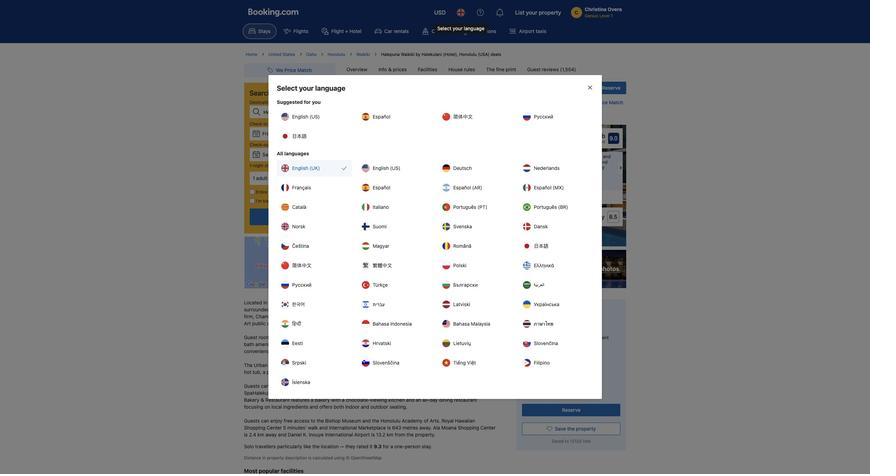 Task type: vqa. For each thing, say whether or not it's contained in the screenshot.


Task type: locate. For each thing, give the bounding box(es) containing it.
international
[[329, 425, 357, 431], [325, 432, 353, 438]]

日本語 button
[[277, 128, 352, 145], [519, 238, 594, 254]]

0 vertical spatial reserve button
[[597, 82, 626, 94]]

date for check-out date
[[272, 142, 280, 147]]

español button for español (ar)
[[357, 179, 433, 196]]

the down metres
[[407, 432, 414, 438]]

daniel
[[288, 432, 302, 438]]

international up solo travellers particularly like the location — they rated it 9.3 for a one-person stay.
[[325, 432, 353, 438]]

português
[[453, 204, 476, 210], [534, 204, 557, 210]]

0 vertical spatial walk
[[339, 300, 349, 306]]

1 vertical spatial 1-
[[553, 317, 558, 323]]

to up several in the bottom of the page
[[351, 300, 355, 306]]

states inside "2233 helumoa road, waikiki, honolulu, hi 96815, united states excellent location - show map"
[[476, 108, 490, 114]]

1 vertical spatial halepuna
[[341, 94, 378, 104]]

2 español button from the top
[[357, 179, 433, 196]]

0 horizontal spatial travellers
[[255, 444, 276, 449]]

1 horizontal spatial português
[[534, 204, 557, 210]]

on inside search section
[[289, 266, 294, 272]]

1 horizontal spatial &
[[283, 189, 286, 195]]

13.2
[[376, 432, 386, 438]]

offers
[[351, 362, 365, 368], [319, 404, 333, 410]]

halepuna for halepuna waikiki by halekulani
[[341, 94, 378, 104]]

1 horizontal spatial reviews
[[591, 139, 606, 144]]

(mx)
[[553, 185, 564, 190]]

1 horizontal spatial 简体中文 button
[[438, 108, 513, 125]]

inch
[[347, 334, 356, 340]]

português for português (pt)
[[453, 204, 476, 210]]

km
[[258, 432, 264, 438], [387, 432, 394, 438]]

& inside search section
[[283, 189, 286, 195]]

1 horizontal spatial english (us)
[[373, 165, 400, 171]]

0 vertical spatial guest
[[528, 66, 541, 72]]

english (us) button
[[277, 108, 352, 125], [357, 160, 433, 177]]

1 vertical spatial 简体中文
[[292, 262, 312, 268]]

check-
[[250, 121, 264, 127], [250, 142, 264, 147]]

0 horizontal spatial beach,
[[374, 300, 389, 306]]

local
[[272, 404, 282, 410]]

1 bahasa from the left
[[373, 321, 389, 327]]

0 vertical spatial 简体中文
[[453, 114, 473, 120]]

has
[[575, 335, 583, 340]]

0 vertical spatial on
[[289, 266, 294, 272]]

nederlands
[[534, 165, 560, 171]]

15 down 'check-in date'
[[255, 133, 258, 137]]

1 horizontal spatial travellers
[[560, 350, 579, 356]]

ελληνικά
[[534, 262, 554, 268]]

0 vertical spatial &
[[389, 66, 392, 72]]

bahasa down "artists"
[[373, 321, 389, 327]]

search section
[[241, 58, 338, 289]]

your
[[526, 9, 538, 16], [453, 25, 463, 31], [299, 84, 314, 92]]

2 português from the left
[[534, 204, 557, 210]]

all
[[277, 150, 283, 156]]

with down "acclaimed"
[[427, 314, 436, 319]]

1 vertical spatial reserve button
[[522, 404, 621, 417]]

& right the info
[[389, 66, 392, 72]]

bahasa up bidet),
[[453, 321, 470, 327]]

feature
[[274, 334, 290, 340]]

2023 up languages
[[309, 131, 320, 137]]

1 horizontal spatial rated
[[555, 214, 568, 220]]

0 vertical spatial airport
[[519, 28, 535, 34]]

language up (usa)
[[464, 25, 485, 31]]

december up the english (uk)
[[290, 152, 314, 157]]

0 vertical spatial your
[[526, 9, 538, 16]]

states right "96815,"
[[476, 108, 490, 114]]

list your property
[[516, 9, 562, 16]]

rated inside situated in the best rated area in honolulu, this hotel has an excellent location score of 9.4
[[576, 328, 587, 333]]

select up halepuna waikiki by halekulani (hotel), honolulu (usa) deals link on the top
[[438, 25, 452, 31]]

1 vertical spatial reserve
[[562, 407, 581, 413]]

offers up private on the bottom left
[[351, 362, 365, 368]]

halepuna up internationally on the left of page
[[390, 300, 411, 306]]

in up friday
[[264, 121, 267, 127]]

facilities link
[[413, 60, 443, 79]]

date for check-in date
[[269, 121, 277, 127]]

1 vertical spatial halekulani
[[421, 94, 462, 104]]

0 horizontal spatial select
[[277, 84, 297, 92]]

0 horizontal spatial select your language
[[277, 84, 345, 92]]

your right cruises
[[453, 25, 463, 31]]

map inside search section
[[296, 266, 306, 272]]

1 vertical spatial (us)
[[390, 165, 400, 171]]

english inside button
[[292, 165, 308, 171]]

0 horizontal spatial language
[[315, 84, 345, 92]]

0 horizontal spatial 简体中文
[[292, 262, 312, 268]]

reserve button
[[597, 82, 626, 94], [522, 404, 621, 417]]

restaurant
[[454, 397, 477, 403]]

shopping
[[278, 307, 299, 313]]

design
[[470, 307, 485, 313]]

0 vertical spatial honolulu,
[[414, 108, 436, 114]]

1 horizontal spatial русский
[[534, 114, 553, 120]]

0 horizontal spatial 简体中文 button
[[277, 257, 352, 274]]

&
[[389, 66, 392, 72], [283, 189, 286, 195], [261, 397, 264, 403]]

0 vertical spatial русский
[[534, 114, 553, 120]]

united states
[[269, 52, 295, 57]]

property inside "list your property" link
[[539, 9, 562, 16]]

couple
[[347, 383, 362, 389]]

waikiki up prices
[[401, 52, 415, 57]]

rated down '(br)'
[[555, 214, 568, 220]]

art
[[267, 321, 273, 326]]

deutsch
[[453, 165, 472, 171]]

русский button
[[519, 108, 594, 125], [277, 277, 352, 293]]

excellent location - show map button
[[341, 115, 412, 121]]

hot
[[244, 369, 252, 375]]

română button
[[438, 238, 513, 254]]

on right show
[[289, 266, 294, 272]]

1 vertical spatial español button
[[357, 179, 433, 196]]

halepuna up 2233
[[341, 94, 378, 104]]

several
[[340, 314, 356, 319]]

1 vertical spatial an
[[446, 362, 451, 368]]

controls,
[[365, 341, 384, 347]]

solo
[[550, 350, 558, 356]]

waikiki, left 2
[[296, 300, 313, 306]]

0 horizontal spatial an
[[416, 397, 421, 403]]

1 vertical spatial honolulu,
[[533, 335, 553, 340]]

1 enjoy from the top
[[271, 383, 283, 389]]

the left staff
[[580, 159, 588, 165]]

halekulani up facilities
[[422, 52, 442, 57]]

rooms with:
[[522, 362, 552, 368]]

polski
[[453, 262, 467, 268]]

русский button up rated superb element
[[519, 108, 594, 125]]

to up inouye
[[311, 418, 316, 424]]

1 horizontal spatial waikiki,
[[396, 108, 413, 114]]

spahalekulani
[[244, 390, 276, 396]]

0 vertical spatial reviews
[[542, 66, 559, 72]]

1 horizontal spatial map
[[402, 115, 412, 121]]

halekulani for halepuna waikiki by halekulani (hotel), honolulu (usa) deals
[[422, 52, 442, 57]]

1 vertical spatial minutes'
[[288, 425, 307, 431]]

+25 photos link
[[580, 250, 626, 288]]

in inside search section
[[264, 121, 267, 127]]

हिन्दी button
[[277, 316, 352, 332]]

2 bahasa from the left
[[453, 321, 470, 327]]

can up away on the left bottom of page
[[261, 418, 269, 424]]

english (us)
[[292, 114, 320, 120], [373, 165, 400, 171]]

0 vertical spatial halepuna
[[381, 52, 400, 57]]

1 vertical spatial walk
[[308, 425, 318, 431]]

of inside situated in the best rated area in honolulu, this hotel has an excellent location score of 9.4
[[564, 342, 569, 347]]

with down view
[[394, 369, 404, 375]]

0 horizontal spatial bahasa
[[373, 321, 389, 327]]

2 km from the left
[[387, 432, 394, 438]]

the left on-
[[284, 383, 291, 389]]

in up bahasa indonesia
[[394, 314, 398, 319]]

flights
[[294, 28, 309, 34]]

2 horizontal spatial an
[[584, 335, 589, 340]]

viewing
[[370, 397, 387, 403]]

a up at at bottom left
[[343, 383, 345, 389]]

português inside português (br) "button"
[[534, 204, 557, 210]]

guest up "bath" at the left bottom
[[244, 334, 257, 340]]

rated left it
[[357, 444, 369, 449]]

saturday
[[263, 152, 283, 157]]

with down spa
[[331, 397, 341, 403]]

honolulu, left hi
[[414, 108, 436, 114]]

airport down marketplace
[[355, 432, 370, 438]]

academy
[[402, 418, 423, 424]]

日本語 up languages
[[292, 133, 307, 139]]

honolulu, inside situated in the best rated area in honolulu, this hotel has an excellent location score of 9.4
[[533, 335, 553, 340]]

0 vertical spatial english (us) button
[[277, 108, 352, 125]]

1 vertical spatial &
[[283, 189, 286, 195]]

friday
[[263, 131, 276, 137]]

photos
[[599, 265, 620, 273]]

a right pool,
[[489, 362, 492, 368]]

1 horizontal spatial guest
[[528, 66, 541, 72]]

2 vertical spatial halepuna
[[390, 300, 411, 306]]

access up the street.
[[444, 383, 460, 389]]

for left you
[[304, 99, 311, 105]]

1 horizontal spatial night
[[558, 317, 571, 323]]

overview
[[347, 66, 368, 72]]

1 vertical spatial 日本語
[[534, 243, 549, 249]]

1 vertical spatial map
[[296, 266, 306, 272]]

select up 'suggested'
[[277, 84, 297, 92]]

hotel
[[551, 154, 562, 159], [475, 300, 486, 306], [564, 335, 574, 340], [393, 390, 404, 396]]

travelling
[[263, 198, 281, 204]]

1 check- from the top
[[250, 121, 264, 127]]

the down "acclaimed"
[[437, 314, 446, 319]]

eesti button
[[277, 335, 352, 352]]

day
[[430, 397, 438, 403]]

travellers down "9.4"
[[560, 350, 579, 356]]

português inside português (pt) button
[[453, 204, 476, 210]]

check- down friday
[[250, 142, 264, 147]]

1 horizontal spatial 日本語
[[534, 243, 549, 249]]

list your property link
[[511, 4, 566, 21]]

0 horizontal spatial km
[[258, 432, 264, 438]]

access right free
[[294, 418, 310, 424]]

cocktails
[[326, 369, 346, 375]]

museum down design
[[469, 314, 488, 319]]

español button for 简体中文
[[357, 108, 433, 125]]

the up marketplace
[[372, 418, 380, 424]]

stays
[[258, 28, 271, 34]]

english for 日本語
[[292, 114, 308, 120]]

property
[[522, 306, 546, 312]]

inouye
[[309, 432, 324, 438]]

waikiki, inside "2233 helumoa road, waikiki, honolulu, hi 96815, united states excellent location - show map"
[[396, 108, 413, 114]]

is up bar
[[283, 362, 287, 368]]

1 horizontal spatial bahasa
[[453, 321, 470, 327]]

of up away.
[[424, 418, 429, 424]]

0 horizontal spatial museum
[[342, 418, 361, 424]]

0 horizontal spatial specialty
[[304, 369, 325, 375]]

1 horizontal spatial 日本語 button
[[519, 238, 594, 254]]

also
[[422, 383, 431, 389]]

minutes' up daniel
[[288, 425, 307, 431]]

destination/property
[[250, 100, 290, 105]]

check- up friday
[[250, 121, 264, 127]]

1 horizontal spatial reserve
[[602, 85, 621, 91]]

1- inside search section
[[250, 163, 254, 168]]

on left 8th
[[306, 362, 311, 368]]

guest inside located in the heart of waikiki, 2 minutes' walk to waikiki beach, halepuna waikiki is a luxury boutique hotel surrounded by shopping and dining. the property was designed by internationally acclaimed interior design firm, champalimaud and features works of several hawaiian artists in partnership with the honolulu museum of art public art program. guest rooms feature complimentary wifi, 50-inch flat screen tvs, toto washlets (electronic bidet), specialty bath amenities, deep-soaking tub, shade and lighting controls, and usb and bluetooth connectivity conveniences. the urban oasis is located on the 8th floor and offers a panoramic view of waikiki beach, an infinity lap pool, a hot tub, a pool bar serving specialty cocktails and a private garden with reflexology path. guests can enjoy the on-site fitness studio, a couple of weekly classes. guests also have access to spahalekulani and charging privileges spa at the property's sister hotel located across the street. halekulani bakery & restaurant features a bakery with a chocolate-viewing kitchen and an all-day dining restaurant focusing on local ingredients and offers both indoor and outdoor seating. guests can enjoy free access to the bishop museum and the honolulu academy of arts. royal hawaiian shopping center 5 minutes' walk and international marketplace is 643 metres away. ala moana shopping center is 2.4 km away and daniel k. inouye international airport is 13.2 km from the property.
[[244, 334, 257, 340]]

moana
[[442, 425, 457, 431]]

access
[[444, 383, 460, 389], [294, 418, 310, 424]]

check- for in
[[250, 121, 264, 127]]

español (ar) button
[[438, 179, 513, 196]]

night inside search section
[[254, 163, 264, 168]]

of up malaysia
[[489, 314, 494, 319]]

1 português from the left
[[453, 204, 476, 210]]

property up several in the bottom of the page
[[336, 307, 355, 313]]

1 horizontal spatial english (us) button
[[357, 160, 433, 177]]

1 vertical spatial check-
[[250, 142, 264, 147]]

location up popular with solo travellers
[[533, 342, 550, 347]]

0 horizontal spatial 日本語 button
[[277, 128, 352, 145]]

is
[[563, 154, 566, 159], [430, 300, 433, 306], [283, 362, 287, 368], [387, 425, 391, 431], [244, 432, 248, 438], [371, 432, 375, 438], [308, 455, 312, 461]]

1 vertical spatial airport
[[355, 432, 370, 438]]

top-rated beach nearby element
[[539, 213, 605, 221]]

16 up 1-night stay
[[255, 154, 258, 157]]

0 vertical spatial select your language
[[438, 25, 485, 31]]

bahasa for bahasa indonesia
[[373, 321, 389, 327]]

& right 'homes'
[[283, 189, 286, 195]]

1 horizontal spatial 1-
[[553, 317, 558, 323]]

an left all-
[[416, 397, 421, 403]]

1 horizontal spatial location
[[364, 115, 383, 121]]

15
[[278, 131, 283, 137], [255, 133, 258, 137]]

openstreetmap
[[351, 455, 382, 461]]

2 check- from the top
[[250, 142, 264, 147]]

0 vertical spatial location
[[364, 115, 383, 121]]

in for located in the heart of waikiki, 2 minutes' walk to waikiki beach, halepuna waikiki is a luxury boutique hotel surrounded by shopping and dining. the property was designed by internationally acclaimed interior design firm, champalimaud and features works of several hawaiian artists in partnership with the honolulu museum of art public art program. guest rooms feature complimentary wifi, 50-inch flat screen tvs, toto washlets (electronic bidet), specialty bath amenities, deep-soaking tub, shade and lighting controls, and usb and bluetooth connectivity conveniences. the urban oasis is located on the 8th floor and offers a panoramic view of waikiki beach, an infinity lap pool, a hot tub, a pool bar serving specialty cocktails and a private garden with reflexology path. guests can enjoy the on-site fitness studio, a couple of weekly classes. guests also have access to spahalekulani and charging privileges spa at the property's sister hotel located across the street. halekulani bakery & restaurant features a bakery with a chocolate-viewing kitchen and an all-day dining restaurant focusing on local ingredients and offers both indoor and outdoor seating. guests can enjoy free access to the bishop museum and the honolulu academy of arts. royal hawaiian shopping center 5 minutes' walk and international marketplace is 643 metres away. ala moana shopping center is 2.4 km away and daniel k. inouye international airport is 13.2 km from the property.
[[264, 300, 267, 306]]

are
[[561, 165, 568, 170]]

1 español button from the top
[[357, 108, 433, 125]]

can up spahalekulani
[[261, 383, 269, 389]]

a left private on the bottom left
[[357, 369, 359, 375]]

0 vertical spatial property
[[539, 9, 562, 16]]

1 horizontal spatial hawaiian
[[455, 418, 475, 424]]

honolulu, up slovenčina
[[533, 335, 553, 340]]

charging
[[287, 390, 307, 396]]

1 horizontal spatial shopping
[[458, 425, 480, 431]]

booking.com image
[[248, 8, 298, 17]]

in for distance in property description is calculated using © openstreetmap
[[263, 455, 266, 461]]

0 horizontal spatial honolulu,
[[414, 108, 436, 114]]

português for português (br)
[[534, 204, 557, 210]]

language inside dialog
[[315, 84, 345, 92]]

airport inside airport taxis link
[[519, 28, 535, 34]]

(electronic
[[429, 334, 453, 340]]

states left "oahu"
[[283, 52, 295, 57]]

map inside "2233 helumoa road, waikiki, honolulu, hi 96815, united states excellent location - show map"
[[402, 115, 412, 121]]

1 vertical spatial your
[[453, 25, 463, 31]]

night up the best
[[558, 317, 571, 323]]

简体中文 right hi
[[453, 114, 473, 120]]

1 vertical spatial specialty
[[304, 369, 325, 375]]

1 vertical spatial december
[[290, 152, 314, 157]]

1 horizontal spatial honolulu,
[[533, 335, 553, 340]]

minutes' right 2
[[319, 300, 338, 306]]

2 enjoy from the top
[[271, 418, 283, 424]]

0 horizontal spatial 15
[[255, 133, 258, 137]]

halekulani inside located in the heart of waikiki, 2 minutes' walk to waikiki beach, halepuna waikiki is a luxury boutique hotel surrounded by shopping and dining. the property was designed by internationally acclaimed interior design firm, champalimaud and features works of several hawaiian artists in partnership with the honolulu museum of art public art program. guest rooms feature complimentary wifi, 50-inch flat screen tvs, toto washlets (electronic bidet), specialty bath amenities, deep-soaking tub, shade and lighting controls, and usb and bluetooth connectivity conveniences. the urban oasis is located on the 8th floor and offers a panoramic view of waikiki beach, an infinity lap pool, a hot tub, a pool bar serving specialty cocktails and a private garden with reflexology path. guests can enjoy the on-site fitness studio, a couple of weekly classes. guests also have access to spahalekulani and charging privileges spa at the property's sister hotel located across the street. halekulani bakery & restaurant features a bakery with a chocolate-viewing kitchen and an all-day dining restaurant focusing on local ingredients and offers both indoor and outdoor seating. guests can enjoy free access to the bishop museum and the honolulu academy of arts. royal hawaiian shopping center 5 minutes' walk and international marketplace is 643 metres away. ala moana shopping center is 2.4 km away and daniel k. inouye international airport is 13.2 km from the property.
[[464, 390, 487, 396]]

international down bishop
[[329, 425, 357, 431]]

km right 2.4
[[258, 432, 264, 438]]

december for 15
[[284, 131, 307, 137]]

日本語 button down dansk button
[[519, 238, 594, 254]]

2023
[[309, 131, 320, 137], [315, 152, 327, 157]]

hrvatski button
[[357, 335, 433, 352]]

0 horizontal spatial 16
[[255, 154, 258, 157]]

0 vertical spatial december
[[284, 131, 307, 137]]

is up are
[[563, 154, 566, 159]]

exceptional,
[[569, 165, 595, 170]]

hotel up the kitchen
[[393, 390, 404, 396]]

fitness
[[310, 383, 325, 389]]

united right "96815,"
[[460, 108, 475, 114]]

2 vertical spatial &
[[261, 397, 264, 403]]

the fine print link
[[481, 60, 522, 79]]

date up friday
[[269, 121, 277, 127]]

check- for out
[[250, 142, 264, 147]]

car rentals link
[[369, 24, 415, 39]]

0 horizontal spatial reserve
[[562, 407, 581, 413]]

rated superb element
[[539, 132, 606, 140]]

beach, up path.
[[429, 362, 445, 368]]

0 vertical spatial travellers
[[560, 350, 579, 356]]

0 vertical spatial can
[[261, 383, 269, 389]]

your inside dialog
[[299, 84, 314, 92]]

select your language dialog
[[260, 67, 611, 407]]

date
[[269, 121, 277, 127], [272, 142, 280, 147]]

1 horizontal spatial center
[[481, 425, 496, 431]]

srpski button
[[277, 355, 352, 371]]

deutsch button
[[438, 160, 513, 177]]

0 vertical spatial map
[[402, 115, 412, 121]]

1 horizontal spatial property
[[336, 307, 355, 313]]

tub, down the urban
[[253, 369, 262, 375]]

halepuna up "info & prices"
[[381, 52, 400, 57]]

weekly
[[369, 383, 384, 389]]

srpski
[[292, 360, 306, 366]]

українська button
[[519, 296, 594, 313]]

български
[[453, 282, 478, 288]]

halepuna waikiki by halekulani (hotel), honolulu (usa) deals
[[381, 52, 502, 57]]

2 can from the top
[[261, 418, 269, 424]]

0 vertical spatial united
[[269, 52, 282, 57]]

lietuvių
[[453, 340, 471, 346]]

specialty down 8th
[[304, 369, 325, 375]]

0 vertical spatial features
[[300, 314, 319, 319]]



Task type: describe. For each thing, give the bounding box(es) containing it.
0 horizontal spatial reviews
[[542, 66, 559, 72]]

and down tvs, on the left of the page
[[386, 341, 394, 347]]

1 vertical spatial night
[[558, 317, 571, 323]]

1 vertical spatial offers
[[319, 404, 333, 410]]

top-
[[543, 214, 555, 220]]

the up dining
[[439, 390, 446, 396]]

property inside located in the heart of waikiki, 2 minutes' walk to waikiki beach, halepuna waikiki is a luxury boutique hotel surrounded by shopping and dining. the property was designed by internationally acclaimed interior design firm, champalimaud and features works of several hawaiian artists in partnership with the honolulu museum of art public art program. guest rooms feature complimentary wifi, 50-inch flat screen tvs, toto washlets (electronic bidet), specialty bath amenities, deep-soaking tub, shade and lighting controls, and usb and bluetooth connectivity conveniences. the urban oasis is located on the 8th floor and offers a panoramic view of waikiki beach, an infinity lap pool, a hot tub, a pool bar serving specialty cocktails and a private garden with reflexology path. guests can enjoy the on-site fitness studio, a couple of weekly classes. guests also have access to spahalekulani and charging privileges spa at the property's sister hotel located across the street. halekulani bakery & restaurant features a bakery with a chocolate-viewing kitchen and an all-day dining restaurant focusing on local ingredients and offers both indoor and outdoor seating. guests can enjoy free access to the bishop museum and the honolulu academy of arts. royal hawaiian shopping center 5 minutes' walk and international marketplace is 643 metres away. ala moana shopping center is 2.4 km away and daniel k. inouye international airport is 13.2 km from the property.
[[336, 307, 355, 313]]

location inside "2233 helumoa road, waikiki, honolulu, hi 96815, united states excellent location - show map"
[[364, 115, 383, 121]]

magyar button
[[357, 238, 433, 254]]

languages
[[284, 150, 309, 156]]

popular with solo travellers
[[522, 350, 579, 356]]

bishop
[[325, 418, 341, 424]]

8.5
[[610, 214, 618, 220]]

the hotel is modern, tranquil and perfectly located. the staff and manager are exceptional, very helpful and accommodating.
[[542, 154, 611, 175]]

marketplace
[[358, 425, 386, 431]]

& inside located in the heart of waikiki, 2 minutes' walk to waikiki beach, halepuna waikiki is a luxury boutique hotel surrounded by shopping and dining. the property was designed by internationally acclaimed interior design firm, champalimaud and features works of several hawaiian artists in partnership with the honolulu museum of art public art program. guest rooms feature complimentary wifi, 50-inch flat screen tvs, toto washlets (electronic bidet), specialty bath amenities, deep-soaking tub, shade and lighting controls, and usb and bluetooth connectivity conveniences. the urban oasis is located on the 8th floor and offers a panoramic view of waikiki beach, an infinity lap pool, a hot tub, a pool bar serving specialty cocktails and a private garden with reflexology path. guests can enjoy the on-site fitness studio, a couple of weekly classes. guests also have access to spahalekulani and charging privileges spa at the property's sister hotel located across the street. halekulani bakery & restaurant features a bakery with a chocolate-viewing kitchen and an all-day dining restaurant focusing on local ingredients and offers both indoor and outdoor seating. guests can enjoy free access to the bishop museum and the honolulu academy of arts. royal hawaiian shopping center 5 minutes' walk and international marketplace is 643 metres away. ala moana shopping center is 2.4 km away and daniel k. inouye international airport is 13.2 km from the property.
[[261, 397, 264, 403]]

the up hot
[[244, 362, 253, 368]]

1 vertical spatial travellers
[[255, 444, 276, 449]]

the left heart
[[269, 300, 276, 306]]

to up the street.
[[461, 383, 466, 389]]

norsk button
[[277, 218, 352, 235]]

they
[[346, 444, 356, 449]]

flight
[[332, 28, 344, 34]]

0 horizontal spatial tub,
[[253, 369, 262, 375]]

-
[[385, 115, 387, 121]]

0 horizontal spatial states
[[283, 52, 295, 57]]

of right view
[[406, 362, 411, 368]]

and up inouye
[[319, 425, 328, 431]]

1 horizontal spatial (us)
[[390, 165, 400, 171]]

1 vertical spatial on
[[306, 362, 311, 368]]

by up "artists"
[[389, 307, 394, 313]]

the up the works
[[326, 307, 335, 313]]

heart
[[277, 300, 289, 306]]

and right floor
[[342, 362, 350, 368]]

on-
[[292, 383, 300, 389]]

with down slovenčina
[[540, 350, 548, 356]]

i'm
[[256, 198, 262, 204]]

select inside dialog
[[277, 84, 297, 92]]

program.
[[275, 321, 295, 326]]

in for situated in the best rated area in honolulu, this hotel has an excellent location score of 9.4
[[552, 328, 556, 333]]

guests up spahalekulani
[[244, 383, 260, 389]]

street.
[[448, 390, 462, 396]]

the left the fine
[[487, 66, 495, 72]]

waikiki up overview
[[356, 52, 370, 57]]

guest reviews (1,554) link
[[522, 60, 582, 79]]

english for english (us)
[[292, 165, 308, 171]]

0 horizontal spatial location
[[321, 444, 339, 449]]

2233 helumoa road, waikiki, honolulu, hi 96815, united states excellent location - show map
[[341, 108, 492, 121]]

honolulu up the rules at the top of the page
[[460, 52, 477, 57]]

and down 50-
[[337, 341, 345, 347]]

français
[[292, 185, 311, 190]]

guests left also
[[405, 383, 421, 389]]

of right the works
[[335, 314, 339, 319]]

and up very
[[603, 154, 611, 159]]

infinity
[[453, 362, 468, 368]]

0 vertical spatial located
[[288, 362, 304, 368]]

0 vertical spatial international
[[329, 425, 357, 431]]

rooms
[[522, 362, 539, 368]]

waikiki up reflexology
[[412, 362, 428, 368]]

hotel up design
[[475, 300, 486, 306]]

waikiki up was
[[357, 300, 372, 306]]

español inside español (ar) button
[[453, 185, 471, 190]]

restaurant
[[266, 397, 290, 403]]

0 vertical spatial 日本語
[[292, 133, 307, 139]]

a up private on the bottom left
[[366, 362, 369, 368]]

the right at at bottom left
[[346, 390, 353, 396]]

perfect
[[522, 317, 540, 323]]

waikiki link
[[356, 51, 370, 58]]

apartments
[[287, 189, 309, 195]]

floor
[[330, 362, 341, 368]]

1 vertical spatial located
[[405, 390, 422, 396]]

firm,
[[244, 314, 254, 319]]

한국어
[[292, 301, 305, 307]]

1 horizontal spatial minutes'
[[319, 300, 338, 306]]

is left 643
[[387, 425, 391, 431]]

and up marketplace
[[363, 418, 371, 424]]

0 vertical spatial specialty
[[470, 334, 490, 340]]

i'm travelling for work
[[256, 198, 298, 204]]

1 vertical spatial beach,
[[429, 362, 445, 368]]

guests up 2.4
[[244, 418, 260, 424]]

all-
[[423, 397, 430, 403]]

honolulu down flight
[[328, 52, 345, 57]]

by up "2233 helumoa road, waikiki, honolulu, hi 96815, united states excellent location - show map"
[[410, 94, 419, 104]]

+
[[345, 28, 348, 34]]

of up "property's"
[[363, 383, 368, 389]]

for inside select your language dialog
[[304, 99, 311, 105]]

the inside situated in the best rated area in honolulu, this hotel has an excellent location score of 9.4
[[557, 328, 564, 333]]

house rules
[[449, 66, 475, 72]]

outdoor
[[371, 404, 389, 410]]

and down bakery
[[310, 404, 318, 410]]

for up situated
[[541, 317, 548, 323]]

honolulu link
[[328, 51, 345, 58]]

acclaimed
[[429, 307, 451, 313]]

2233
[[348, 108, 359, 114]]

the left 8th
[[313, 362, 320, 368]]

español (mx) button
[[519, 179, 594, 196]]

& inside info & prices link
[[389, 66, 392, 72]]

top-rated beach nearby
[[543, 214, 605, 220]]

1 km from the left
[[258, 432, 264, 438]]

next image
[[620, 166, 624, 170]]

distance in property description is calculated using © openstreetmap
[[244, 455, 382, 461]]

1 horizontal spatial an
[[446, 362, 451, 368]]

0 vertical spatial русский button
[[519, 108, 594, 125]]

is inside the hotel is modern, tranquil and perfectly located. the staff and manager are exceptional, very helpful and accommodating.
[[563, 154, 566, 159]]

1 vertical spatial english (us)
[[373, 165, 400, 171]]

in for check-in date
[[264, 121, 267, 127]]

attractions
[[472, 28, 496, 34]]

halekulani for halepuna waikiki by halekulani
[[421, 94, 462, 104]]

2 center from the left
[[481, 425, 496, 431]]

show on map
[[275, 266, 306, 272]]

1 can from the top
[[261, 383, 269, 389]]

december for 16
[[290, 152, 314, 157]]

1 vertical spatial international
[[325, 432, 353, 438]]

a up "acclaimed"
[[435, 300, 437, 306]]

ελληνικά button
[[519, 257, 594, 274]]

0 vertical spatial hawaiian
[[358, 314, 378, 319]]

0 vertical spatial 简体中文 button
[[438, 108, 513, 125]]

1 shopping from the left
[[244, 425, 266, 431]]

1 horizontal spatial tub,
[[312, 341, 321, 347]]

and up the "restaurant"
[[277, 390, 286, 396]]

location inside situated in the best rated area in honolulu, this hotel has an excellent location score of 9.4
[[533, 342, 550, 347]]

0 horizontal spatial русский button
[[277, 277, 352, 293]]

honolulu down interior
[[447, 314, 467, 319]]

waikiki, inside located in the heart of waikiki, 2 minutes' walk to waikiki beach, halepuna waikiki is a luxury boutique hotel surrounded by shopping and dining. the property was designed by internationally acclaimed interior design firm, champalimaud and features works of several hawaiian artists in partnership with the honolulu museum of art public art program. guest rooms feature complimentary wifi, 50-inch flat screen tvs, toto washlets (electronic bidet), specialty bath amenities, deep-soaking tub, shade and lighting controls, and usb and bluetooth connectivity conveniences. the urban oasis is located on the 8th floor and offers a panoramic view of waikiki beach, an infinity lap pool, a hot tub, a pool bar serving specialty cocktails and a private garden with reflexology path. guests can enjoy the on-site fitness studio, a couple of weekly classes. guests also have access to spahalekulani and charging privileges spa at the property's sister hotel located across the street. halekulani bakery & restaurant features a bakery with a chocolate-viewing kitchen and an all-day dining restaurant focusing on local ingredients and offers both indoor and outdoor seating. guests can enjoy free access to the bishop museum and the honolulu academy of arts. royal hawaiian shopping center 5 minutes' walk and international marketplace is 643 metres away. ala moana shopping center is 2.4 km away and daniel k. inouye international airport is 13.2 km from the property.
[[296, 300, 313, 306]]

español inside español (mx) button
[[534, 185, 552, 190]]

manager
[[542, 165, 560, 170]]

2023 for saturday 16 december 2023
[[315, 152, 327, 157]]

the left bishop
[[317, 418, 324, 424]]

العربية button
[[519, 277, 594, 293]]

public
[[252, 321, 266, 326]]

0 vertical spatial beach,
[[374, 300, 389, 306]]

a down at at bottom left
[[342, 397, 345, 403]]

airport inside located in the heart of waikiki, 2 minutes' walk to waikiki beach, halepuna waikiki is a luxury boutique hotel surrounded by shopping and dining. the property was designed by internationally acclaimed interior design firm, champalimaud and features works of several hawaiian artists in partnership with the honolulu museum of art public art program. guest rooms feature complimentary wifi, 50-inch flat screen tvs, toto washlets (electronic bidet), specialty bath amenities, deep-soaking tub, shade and lighting controls, and usb and bluetooth connectivity conveniences. the urban oasis is located on the 8th floor and offers a panoramic view of waikiki beach, an infinity lap pool, a hot tub, a pool bar serving specialty cocktails and a private garden with reflexology path. guests can enjoy the on-site fitness studio, a couple of weekly classes. guests also have access to spahalekulani and charging privileges spa at the property's sister hotel located across the street. halekulani bakery & restaurant features a bakery with a chocolate-viewing kitchen and an all-day dining restaurant focusing on local ingredients and offers both indoor and outdoor seating. guests can enjoy free access to the bishop museum and the honolulu academy of arts. royal hawaiian shopping center 5 minutes' walk and international marketplace is 643 metres away. ala moana shopping center is 2.4 km away and daniel k. inouye international airport is 13.2 km from the property.
[[355, 432, 370, 438]]

1 vertical spatial 简体中文 button
[[277, 257, 352, 274]]

1 center from the left
[[267, 425, 282, 431]]

waikiki up internationally on the left of page
[[413, 300, 428, 306]]

0 horizontal spatial русский
[[292, 282, 312, 288]]

internationally
[[396, 307, 427, 313]]

9.0
[[610, 135, 618, 142]]

1 vertical spatial 日本語 button
[[519, 238, 594, 254]]

0 vertical spatial access
[[444, 383, 460, 389]]

1 horizontal spatial 15
[[278, 131, 283, 137]]

a left pool
[[263, 369, 266, 375]]

of up shopping
[[290, 300, 295, 306]]

scored 9 element
[[608, 133, 620, 144]]

1 vertical spatial hawaiian
[[455, 418, 475, 424]]

2
[[315, 300, 318, 306]]

previous image
[[534, 166, 538, 170]]

0 horizontal spatial walk
[[308, 425, 318, 431]]

tiếng việt
[[453, 360, 476, 366]]

slovenčina
[[534, 340, 558, 346]]

8.5 element
[[608, 211, 620, 223]]

2 vertical spatial an
[[416, 397, 421, 403]]

reflexology
[[405, 369, 430, 375]]

in up excellent
[[598, 328, 602, 333]]

waikiki up road,
[[380, 94, 408, 104]]

view
[[395, 362, 405, 368]]

1 horizontal spatial your
[[453, 25, 463, 31]]

0 horizontal spatial english (us)
[[292, 114, 320, 120]]

one-
[[395, 444, 405, 449]]

hotel inside the hotel is modern, tranquil and perfectly located. the staff and manager are exceptional, very helpful and accommodating.
[[551, 154, 562, 159]]

flight + hotel
[[332, 28, 362, 34]]

to left 12120
[[565, 439, 569, 444]]

1 vertical spatial english (us) button
[[357, 160, 433, 177]]

italiano
[[373, 204, 389, 210]]

2023 for friday 15 december 2023
[[309, 131, 320, 137]]

property for list your property
[[539, 9, 562, 16]]

2 horizontal spatial your
[[526, 9, 538, 16]]

halepuna inside located in the heart of waikiki, 2 minutes' walk to waikiki beach, halepuna waikiki is a luxury boutique hotel surrounded by shopping and dining. the property was designed by internationally acclaimed interior design firm, champalimaud and features works of several hawaiian artists in partnership with the honolulu museum of art public art program. guest rooms feature complimentary wifi, 50-inch flat screen tvs, toto washlets (electronic bidet), specialty bath amenities, deep-soaking tub, shade and lighting controls, and usb and bluetooth connectivity conveniences. the urban oasis is located on the 8th floor and offers a panoramic view of waikiki beach, an infinity lap pool, a hot tub, a pool bar serving specialty cocktails and a private garden with reflexology path. guests can enjoy the on-site fitness studio, a couple of weekly classes. guests also have access to spahalekulani and charging privileges spa at the property's sister hotel located across the street. halekulani bakery & restaurant features a bakery with a chocolate-viewing kitchen and an all-day dining restaurant focusing on local ingredients and offers both indoor and outdoor seating. guests can enjoy free access to the bishop museum and the honolulu academy of arts. royal hawaiian shopping center 5 minutes' walk and international marketplace is 643 metres away. ala moana shopping center is 2.4 km away and daniel k. inouye international airport is 13.2 km from the property.
[[390, 300, 411, 306]]

for inside search section
[[282, 198, 288, 204]]

the up nederlands
[[542, 154, 550, 159]]

kitchen
[[389, 397, 405, 403]]

hotel
[[350, 28, 362, 34]]

and right the kitchen
[[406, 397, 415, 403]]

and right staff
[[600, 159, 608, 165]]

garden
[[377, 369, 393, 375]]

español (ar)
[[453, 185, 482, 190]]

filipino button
[[519, 355, 594, 371]]

away
[[266, 432, 277, 438]]

and down chocolate-
[[361, 404, 370, 410]]

and up couple
[[347, 369, 355, 375]]

2 shopping from the left
[[458, 425, 480, 431]]

flights link
[[278, 24, 315, 39]]

honolulu, inside "2233 helumoa road, waikiki, honolulu, hi 96815, united states excellent location - show map"
[[414, 108, 436, 114]]

select your language inside dialog
[[277, 84, 345, 92]]

by up facilities
[[416, 52, 421, 57]]

car
[[385, 28, 392, 34]]

1 horizontal spatial offers
[[351, 362, 365, 368]]

show
[[388, 115, 401, 121]]

1 vertical spatial access
[[294, 418, 310, 424]]

united inside "2233 helumoa road, waikiki, honolulu, hi 96815, united states excellent location - show map"
[[460, 108, 475, 114]]

and down washlets
[[406, 341, 415, 347]]

繁體中文 button
[[357, 257, 433, 274]]

facilities
[[418, 66, 438, 72]]

by up champalimaud
[[271, 307, 277, 313]]

royal
[[442, 418, 454, 424]]

hotel inside situated in the best rated area in honolulu, this hotel has an excellent location score of 9.4
[[564, 335, 574, 340]]

show
[[275, 266, 287, 272]]

path.
[[431, 369, 443, 375]]

bahasa for bahasa malaysia
[[453, 321, 470, 327]]

friday 15 december 2023
[[263, 131, 320, 137]]

1 horizontal spatial 16
[[284, 152, 289, 157]]

luxury
[[439, 300, 452, 306]]

is up "acclaimed"
[[430, 300, 433, 306]]

property's
[[354, 390, 378, 396]]

and right helpful
[[557, 170, 565, 175]]

property for distance in property description is calculated using © openstreetmap
[[267, 455, 284, 461]]

việt
[[467, 360, 476, 366]]

0 horizontal spatial (us)
[[310, 114, 320, 120]]

best
[[565, 328, 574, 333]]

1 horizontal spatial select
[[438, 25, 452, 31]]

+25
[[586, 265, 598, 273]]

the right like
[[313, 444, 320, 449]]

and down 5
[[278, 432, 287, 438]]

flight + hotel link
[[316, 24, 368, 39]]

0 vertical spatial language
[[464, 25, 485, 31]]

attractions link
[[456, 24, 502, 39]]

is down like
[[308, 455, 312, 461]]

(usa)
[[478, 52, 490, 57]]

0 horizontal spatial on
[[265, 404, 270, 410]]

a down property highlights
[[549, 317, 552, 323]]

name:
[[291, 100, 303, 105]]

1,554
[[579, 139, 590, 144]]

deep-
[[280, 341, 293, 347]]

oahu
[[306, 52, 317, 57]]

and up हिन्दी
[[291, 314, 299, 319]]

home
[[246, 52, 257, 57]]

dansk
[[534, 223, 548, 229]]

check-out date
[[250, 142, 280, 147]]

8th
[[321, 362, 329, 368]]

a left one-
[[391, 444, 393, 449]]

suggested
[[277, 99, 303, 105]]

1 horizontal spatial select your language
[[438, 25, 485, 31]]

1 vertical spatial features
[[291, 397, 310, 403]]

connectivity
[[439, 341, 466, 347]]

halepuna for halepuna waikiki by halekulani (hotel), honolulu (usa) deals
[[381, 52, 400, 57]]

bar
[[278, 369, 285, 375]]

reviews inside the superb 1,554 reviews
[[591, 139, 606, 144]]

honolulu up 643
[[381, 418, 401, 424]]

an inside situated in the best rated area in honolulu, this hotel has an excellent location score of 9.4
[[584, 335, 589, 340]]

dining
[[439, 397, 453, 403]]

bahasa indonesia button
[[357, 316, 433, 332]]

and left dining.
[[300, 307, 309, 313]]

tvs,
[[382, 334, 392, 340]]

is left 2.4
[[244, 432, 248, 438]]

a down privileges on the bottom left
[[311, 397, 314, 403]]

0 horizontal spatial rated
[[357, 444, 369, 449]]

info & prices
[[379, 66, 407, 72]]

0 vertical spatial museum
[[469, 314, 488, 319]]

for right "9.3"
[[383, 444, 389, 449]]

1 vertical spatial museum
[[342, 418, 361, 424]]

site
[[300, 383, 308, 389]]

is down marketplace
[[371, 432, 375, 438]]

have
[[432, 383, 443, 389]]



